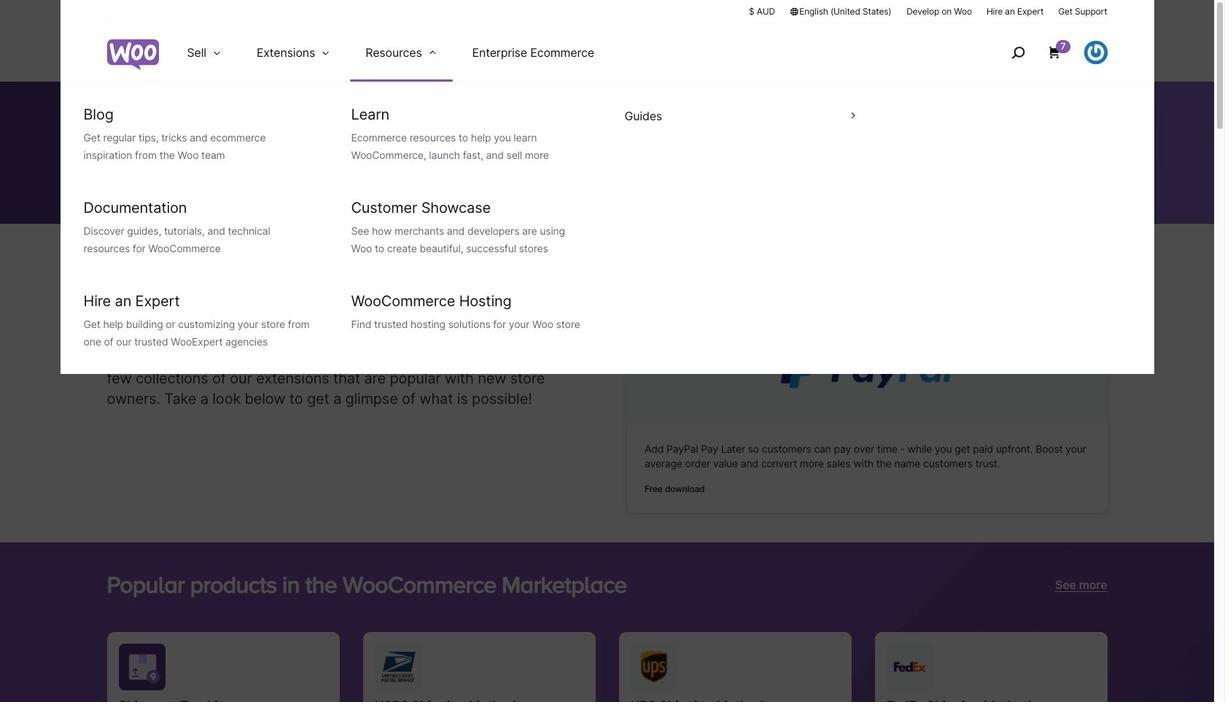 Task type: locate. For each thing, give the bounding box(es) containing it.
open account menu image
[[1084, 41, 1108, 64]]



Task type: describe. For each thing, give the bounding box(es) containing it.
search image
[[1007, 41, 1030, 64]]

service navigation menu element
[[980, 29, 1108, 76]]



Task type: vqa. For each thing, say whether or not it's contained in the screenshot.
Dec 21, 2022's Rate product 2 stars image
no



